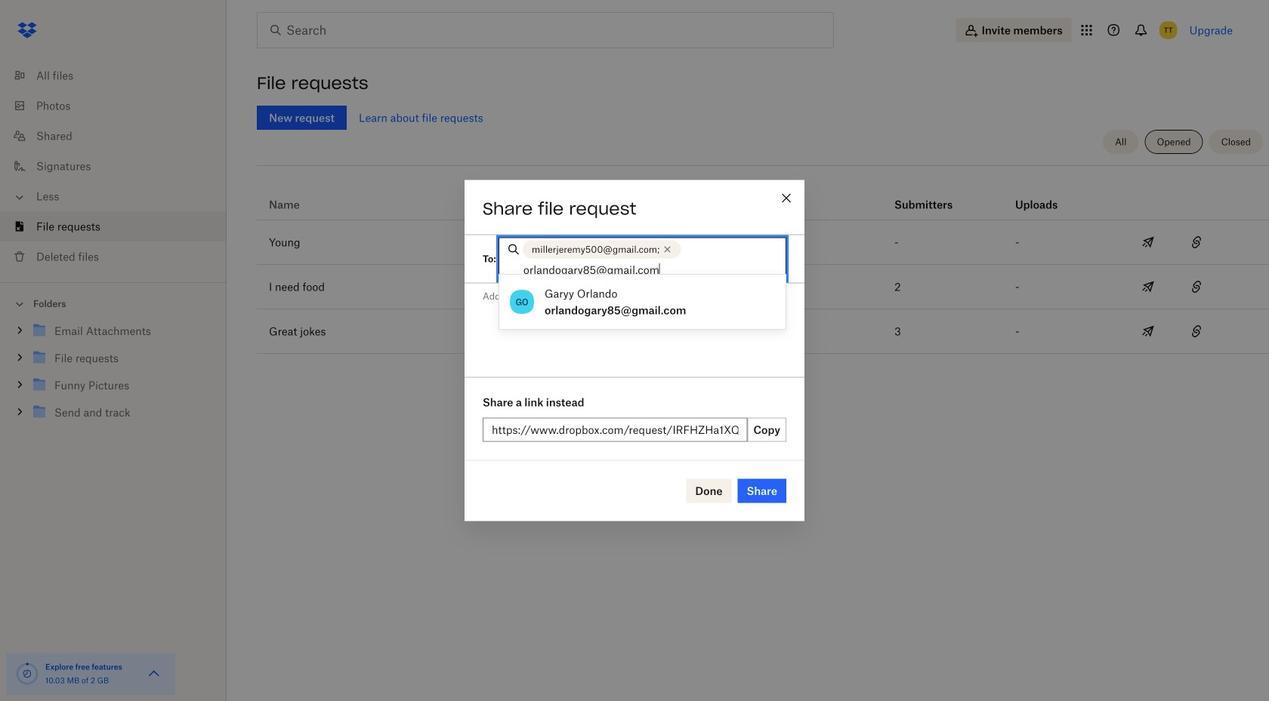 Task type: locate. For each thing, give the bounding box(es) containing it.
1 vertical spatial copy link image
[[1188, 278, 1206, 296]]

pro trial element
[[766, 196, 790, 214]]

2 send email image from the top
[[1139, 323, 1157, 341]]

copy link image
[[1188, 323, 1206, 341]]

1 vertical spatial cell
[[1221, 310, 1269, 354]]

copy link image for 2nd cell from the bottom send email icon
[[1188, 233, 1206, 252]]

1 horizontal spatial column header
[[1015, 178, 1076, 214]]

table
[[257, 171, 1269, 354]]

None text field
[[492, 422, 738, 439]]

copy link image
[[1188, 233, 1206, 252], [1188, 278, 1206, 296]]

list item
[[0, 212, 227, 242]]

send email image
[[1139, 233, 1157, 252], [1139, 323, 1157, 341]]

1 copy link image from the top
[[1188, 233, 1206, 252]]

cell
[[1221, 221, 1269, 264], [1221, 310, 1269, 354]]

0 vertical spatial copy link image
[[1188, 233, 1206, 252]]

dropbox image
[[12, 15, 42, 45]]

group
[[0, 315, 227, 438]]

less image
[[12, 190, 27, 205]]

send email image for 2nd cell from the top of the page
[[1139, 323, 1157, 341]]

0 vertical spatial cell
[[1221, 221, 1269, 264]]

3 row from the top
[[257, 265, 1269, 310]]

row group
[[257, 221, 1269, 354]]

0 vertical spatial send email image
[[1139, 233, 1157, 252]]

send email image down send email image
[[1139, 323, 1157, 341]]

row
[[257, 171, 1269, 221], [257, 221, 1269, 265], [257, 265, 1269, 310], [257, 310, 1269, 354]]

2 cell from the top
[[1221, 310, 1269, 354]]

send email image for 2nd cell from the bottom
[[1139, 233, 1157, 252]]

1 send email image from the top
[[1139, 233, 1157, 252]]

dialog
[[465, 180, 805, 522]]

column header
[[894, 178, 955, 214], [1015, 178, 1076, 214]]

1 row from the top
[[257, 171, 1269, 221]]

2 copy link image from the top
[[1188, 278, 1206, 296]]

1 cell from the top
[[1221, 221, 1269, 264]]

option
[[499, 281, 786, 323]]

1 vertical spatial send email image
[[1139, 323, 1157, 341]]

0 horizontal spatial column header
[[894, 178, 955, 214]]

Add a message (optional) text field
[[465, 284, 805, 375]]

list
[[0, 51, 227, 283]]

send email image up send email image
[[1139, 233, 1157, 252]]

4 row from the top
[[257, 310, 1269, 354]]



Task type: vqa. For each thing, say whether or not it's contained in the screenshot.
Account menu image on the top of page
no



Task type: describe. For each thing, give the bounding box(es) containing it.
copy link image for send email image
[[1188, 278, 1206, 296]]

2 row from the top
[[257, 221, 1269, 265]]

2 column header from the left
[[1015, 178, 1076, 214]]

1 column header from the left
[[894, 178, 955, 214]]

Contact input text field
[[523, 262, 779, 278]]

send email image
[[1139, 278, 1157, 296]]



